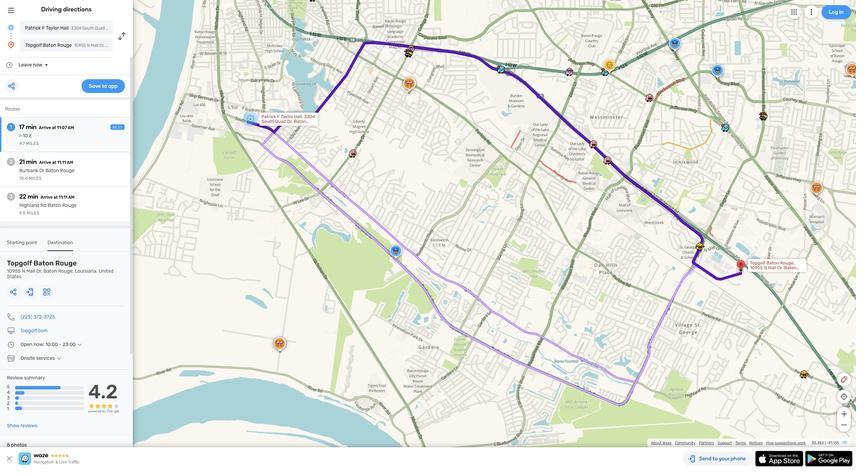 Task type: locate. For each thing, give the bounding box(es) containing it.
starting point
[[7, 240, 37, 246]]

point
[[26, 240, 37, 246]]

1 vertical spatial chevron down image
[[55, 356, 63, 361]]

at inside 17 min arrive at 11:07 am
[[52, 125, 56, 130]]

1 vertical spatial -
[[828, 441, 829, 445]]

waze
[[663, 441, 672, 445]]

2 vertical spatial at
[[54, 195, 58, 200]]

11:07
[[57, 125, 67, 130]]

topgolf up n
[[7, 259, 32, 267]]

about waze link
[[652, 441, 672, 445]]

united
[[99, 268, 114, 274]]

11:11 inside 21 min arrive at 11:11 am
[[57, 160, 66, 165]]

rouge inside topgolf baton rouge 10955 n mall dr, baton rouge, louisiana, united states
[[55, 259, 77, 267]]

1 left 17
[[10, 124, 12, 130]]

21
[[19, 158, 25, 166]]

0 vertical spatial min
[[26, 123, 37, 131]]

rouge inside highland rd baton rouge 9.8 miles
[[62, 203, 77, 208]]

store image
[[7, 354, 15, 363]]

miles
[[26, 141, 39, 146], [29, 176, 42, 181], [27, 211, 39, 216]]

3
[[10, 194, 12, 199], [7, 395, 10, 401]]

2 vertical spatial arrive
[[41, 195, 53, 200]]

am inside 21 min arrive at 11:11 am
[[67, 160, 73, 165]]

1 vertical spatial min
[[26, 158, 37, 166]]

topgolf baton rouge
[[25, 42, 72, 48]]

chevron down image
[[76, 342, 84, 348], [55, 356, 63, 361]]

states
[[7, 274, 21, 280]]

0 horizontal spatial -
[[59, 342, 62, 348]]

louisiana,
[[75, 268, 98, 274]]

11:11 up 'burbank dr baton rouge 10.6 miles'
[[57, 160, 66, 165]]

chevron down image right 10:00
[[76, 342, 84, 348]]

min up highland
[[28, 193, 38, 200]]

1 vertical spatial am
[[67, 160, 73, 165]]

rouge
[[57, 42, 72, 48], [60, 168, 75, 174], [62, 203, 77, 208], [55, 259, 77, 267]]

starting
[[7, 240, 25, 246]]

miles inside 'burbank dr baton rouge 10.6 miles'
[[29, 176, 42, 181]]

10:00
[[46, 342, 58, 348]]

at left "11:07"
[[52, 125, 56, 130]]

work
[[798, 441, 807, 445]]

- right 10:00
[[59, 342, 62, 348]]

0 vertical spatial 3
[[10, 194, 12, 199]]

1 vertical spatial 1
[[7, 406, 9, 412]]

current location image
[[7, 23, 15, 32]]

support
[[718, 441, 733, 445]]

1 vertical spatial arrive
[[39, 160, 51, 165]]

miles down highland
[[27, 211, 39, 216]]

2 vertical spatial am
[[68, 195, 75, 200]]

baton
[[43, 42, 56, 48], [46, 168, 59, 174], [48, 203, 61, 208], [34, 259, 54, 267], [44, 268, 57, 274]]

pencil image
[[841, 375, 849, 384]]

am up 'burbank dr baton rouge 10.6 miles'
[[67, 160, 73, 165]]

topgolf inside topgolf baton rouge 10955 n mall dr, baton rouge, louisiana, united states
[[7, 259, 32, 267]]

community link
[[676, 441, 696, 445]]

baton down 'patrick f taylor hall'
[[43, 42, 56, 48]]

topgolf down patrick
[[25, 42, 42, 48]]

1 vertical spatial 2
[[7, 401, 10, 407]]

am up highland rd baton rouge 9.8 miles
[[68, 195, 75, 200]]

rd
[[41, 203, 47, 208]]

rouge up the rouge,
[[55, 259, 77, 267]]

91.135
[[829, 441, 840, 445]]

e
[[29, 133, 32, 139]]

0 horizontal spatial 1
[[7, 406, 9, 412]]

clock image
[[7, 341, 15, 349]]

rouge inside 'burbank dr baton rouge 10.6 miles'
[[60, 168, 75, 174]]

0 vertical spatial topgolf
[[25, 42, 42, 48]]

11:11 up highland rd baton rouge 9.8 miles
[[59, 195, 68, 200]]

min up e
[[26, 123, 37, 131]]

dr
[[39, 168, 44, 174]]

rouge down hall
[[57, 42, 72, 48]]

(225) 372-3725 link
[[21, 314, 55, 320]]

rouge down 21 min arrive at 11:11 am
[[60, 168, 75, 174]]

arrive inside 22 min arrive at 11:11 am
[[41, 195, 53, 200]]

1 down 4
[[7, 406, 9, 412]]

min up burbank
[[26, 158, 37, 166]]

1
[[10, 124, 12, 130], [7, 406, 9, 412]]

arrive up rd
[[41, 195, 53, 200]]

at for 22 min
[[54, 195, 58, 200]]

i-10 e 9.7 miles
[[19, 133, 39, 146]]

3 left 22
[[10, 194, 12, 199]]

miles inside the i-10 e 9.7 miles
[[26, 141, 39, 146]]

onsite services
[[21, 355, 55, 361]]

zoom in image
[[841, 410, 849, 418]]

baton right the dr
[[46, 168, 59, 174]]

arrive up the dr
[[39, 160, 51, 165]]

patrick f taylor hall button
[[20, 21, 113, 34]]

1 vertical spatial at
[[52, 160, 56, 165]]

4.2
[[88, 381, 118, 403]]

2 vertical spatial miles
[[27, 211, 39, 216]]

0 vertical spatial miles
[[26, 141, 39, 146]]

2
[[10, 159, 12, 165], [7, 401, 10, 407]]

2 down 4
[[7, 401, 10, 407]]

0 vertical spatial chevron down image
[[76, 342, 84, 348]]

11:11 for 21 min
[[57, 160, 66, 165]]

onsite services button
[[21, 355, 63, 361]]

f
[[42, 25, 45, 31]]

1 vertical spatial miles
[[29, 176, 42, 181]]

0 vertical spatial arrive
[[39, 125, 51, 130]]

location image
[[7, 41, 15, 49]]

am right "11:07"
[[68, 125, 74, 130]]

-
[[59, 342, 62, 348], [828, 441, 829, 445]]

arrive left "11:07"
[[39, 125, 51, 130]]

am
[[68, 125, 74, 130], [67, 160, 73, 165], [68, 195, 75, 200]]

1 horizontal spatial chevron down image
[[76, 342, 84, 348]]

0 vertical spatial am
[[68, 125, 74, 130]]

topgolf.com
[[21, 328, 48, 334]]

rouge down 22 min arrive at 11:11 am
[[62, 203, 77, 208]]

2 left 21
[[10, 159, 12, 165]]

show
[[7, 423, 19, 429]]

burbank
[[19, 168, 38, 174]]

1 horizontal spatial -
[[828, 441, 829, 445]]

chevron down image inside open now: 10:00 - 23:00 button
[[76, 342, 84, 348]]

&
[[55, 460, 58, 465]]

(225)
[[21, 314, 32, 320]]

0 horizontal spatial chevron down image
[[55, 356, 63, 361]]

3 inside 5 4 3 2 1
[[7, 395, 10, 401]]

9.7
[[19, 141, 25, 146]]

how suggestions work link
[[767, 441, 807, 445]]

min
[[26, 123, 37, 131], [26, 158, 37, 166], [28, 193, 38, 200]]

1 vertical spatial 11:11
[[59, 195, 68, 200]]

baton up dr,
[[34, 259, 54, 267]]

hall
[[60, 25, 69, 31]]

am inside 17 min arrive at 11:07 am
[[68, 125, 74, 130]]

372-
[[34, 314, 44, 320]]

11:11 for 22 min
[[59, 195, 68, 200]]

0 vertical spatial 11:11
[[57, 160, 66, 165]]

1 vertical spatial topgolf
[[7, 259, 32, 267]]

starting point button
[[7, 240, 37, 250]]

open
[[21, 342, 32, 348]]

chevron down image inside onsite services button
[[55, 356, 63, 361]]

1 horizontal spatial 1
[[10, 124, 12, 130]]

miles down e
[[26, 141, 39, 146]]

11:11
[[57, 160, 66, 165], [59, 195, 68, 200]]

terms link
[[736, 441, 747, 445]]

notices
[[750, 441, 763, 445]]

arrive inside 17 min arrive at 11:07 am
[[39, 125, 51, 130]]

miles down the dr
[[29, 176, 42, 181]]

1 vertical spatial 3
[[7, 395, 10, 401]]

at inside 22 min arrive at 11:11 am
[[54, 195, 58, 200]]

topgolf inside button
[[25, 42, 42, 48]]

am for 17 min
[[68, 125, 74, 130]]

arrive inside 21 min arrive at 11:11 am
[[39, 160, 51, 165]]

am for 21 min
[[67, 160, 73, 165]]

min for 17 min
[[26, 123, 37, 131]]

live
[[59, 460, 67, 465]]

chevron down image down open now: 10:00 - 23:00 button
[[55, 356, 63, 361]]

11:11 inside 22 min arrive at 11:11 am
[[59, 195, 68, 200]]

0 vertical spatial at
[[52, 125, 56, 130]]

traffic
[[68, 460, 80, 465]]

3 down 5 at left bottom
[[7, 395, 10, 401]]

topgolf
[[25, 42, 42, 48], [7, 259, 32, 267]]

community
[[676, 441, 696, 445]]

now:
[[34, 342, 44, 348]]

summary
[[24, 375, 45, 381]]

miles inside highland rd baton rouge 9.8 miles
[[27, 211, 39, 216]]

am inside 22 min arrive at 11:11 am
[[68, 195, 75, 200]]

- right |
[[828, 441, 829, 445]]

at up highland rd baton rouge 9.8 miles
[[54, 195, 58, 200]]

2 vertical spatial min
[[28, 193, 38, 200]]

at up 'burbank dr baton rouge 10.6 miles'
[[52, 160, 56, 165]]

at inside 21 min arrive at 11:11 am
[[52, 160, 56, 165]]

baton right rd
[[48, 203, 61, 208]]

taylor
[[46, 25, 59, 31]]

0 vertical spatial -
[[59, 342, 62, 348]]

leave
[[19, 62, 32, 68]]



Task type: describe. For each thing, give the bounding box(es) containing it.
min for 21 min
[[26, 158, 37, 166]]

arrive for 21 min
[[39, 160, 51, 165]]

notices link
[[750, 441, 763, 445]]

3725
[[44, 314, 55, 320]]

baton right dr,
[[44, 268, 57, 274]]

patrick f taylor hall
[[25, 25, 69, 31]]

highland rd baton rouge 9.8 miles
[[19, 203, 77, 216]]

driving directions
[[41, 6, 92, 13]]

min for 22 min
[[28, 193, 38, 200]]

photos
[[11, 442, 27, 448]]

now
[[33, 62, 43, 68]]

8 photos
[[7, 442, 27, 448]]

at for 21 min
[[52, 160, 56, 165]]

zoom out image
[[841, 421, 849, 429]]

topgolf.com link
[[21, 328, 48, 334]]

5 4 3 2 1
[[7, 384, 10, 412]]

x image
[[5, 455, 13, 463]]

9.8
[[19, 211, 26, 216]]

17 min arrive at 11:07 am
[[19, 123, 74, 131]]

21 min arrive at 11:11 am
[[19, 158, 73, 166]]

suggestions
[[776, 441, 797, 445]]

reviews
[[20, 423, 38, 429]]

best
[[113, 125, 123, 130]]

10
[[23, 133, 28, 139]]

topgolf baton rouge 10955 n mall dr, baton rouge, louisiana, united states
[[7, 259, 114, 280]]

am for 22 min
[[68, 195, 75, 200]]

0 vertical spatial 1
[[10, 124, 12, 130]]

navigation
[[34, 460, 54, 465]]

leave now
[[19, 62, 43, 68]]

miles for 21 min
[[29, 176, 42, 181]]

30.382 | -91.135
[[812, 441, 840, 445]]

computer image
[[7, 327, 15, 335]]

8
[[7, 442, 10, 448]]

22 min arrive at 11:11 am
[[19, 193, 75, 200]]

open now: 10:00 - 23:00
[[21, 342, 76, 348]]

rouge,
[[58, 268, 74, 274]]

30.382
[[812, 441, 825, 445]]

10955
[[7, 268, 21, 274]]

|
[[826, 441, 827, 445]]

17
[[19, 123, 25, 131]]

at for 17 min
[[52, 125, 56, 130]]

open now: 10:00 - 23:00 button
[[21, 342, 84, 348]]

baton inside highland rd baton rouge 9.8 miles
[[48, 203, 61, 208]]

rouge inside button
[[57, 42, 72, 48]]

how
[[767, 441, 775, 445]]

1 inside 5 4 3 2 1
[[7, 406, 9, 412]]

topgolf for topgolf baton rouge
[[25, 42, 42, 48]]

n
[[22, 268, 25, 274]]

partners
[[700, 441, 715, 445]]

arrive for 17 min
[[39, 125, 51, 130]]

clock image
[[5, 61, 13, 69]]

(225) 372-3725
[[21, 314, 55, 320]]

5
[[7, 384, 10, 390]]

onsite
[[21, 355, 35, 361]]

topgolf for topgolf baton rouge 10955 n mall dr, baton rouge, louisiana, united states
[[7, 259, 32, 267]]

about waze community partners support terms notices how suggestions work
[[652, 441, 807, 445]]

baton inside 'burbank dr baton rouge 10.6 miles'
[[46, 168, 59, 174]]

dr,
[[36, 268, 42, 274]]

link image
[[843, 440, 848, 445]]

review
[[7, 375, 23, 381]]

partners link
[[700, 441, 715, 445]]

navigation & live traffic
[[34, 460, 80, 465]]

burbank dr baton rouge 10.6 miles
[[19, 168, 75, 181]]

destination button
[[48, 240, 73, 251]]

4
[[7, 390, 10, 395]]

topgolf baton rouge button
[[20, 38, 113, 52]]

0 vertical spatial 2
[[10, 159, 12, 165]]

22
[[19, 193, 26, 200]]

chevron down image for onsite services
[[55, 356, 63, 361]]

services
[[36, 355, 55, 361]]

call image
[[7, 313, 15, 321]]

10.6
[[19, 176, 28, 181]]

driving
[[41, 6, 62, 13]]

destination
[[48, 240, 73, 246]]

miles for 22 min
[[27, 211, 39, 216]]

routes
[[5, 106, 20, 112]]

about
[[652, 441, 662, 445]]

support link
[[718, 441, 733, 445]]

2 inside 5 4 3 2 1
[[7, 401, 10, 407]]

review summary
[[7, 375, 45, 381]]

directions
[[63, 6, 92, 13]]

chevron down image for open now: 10:00 - 23:00
[[76, 342, 84, 348]]

show reviews
[[7, 423, 38, 429]]

baton inside the topgolf baton rouge button
[[43, 42, 56, 48]]

mall
[[26, 268, 35, 274]]

arrive for 22 min
[[41, 195, 53, 200]]

i-
[[19, 133, 23, 139]]

23:00
[[63, 342, 76, 348]]

patrick
[[25, 25, 41, 31]]

highland
[[19, 203, 39, 208]]

terms
[[736, 441, 747, 445]]



Task type: vqa. For each thing, say whether or not it's contained in the screenshot.
the middle miles
yes



